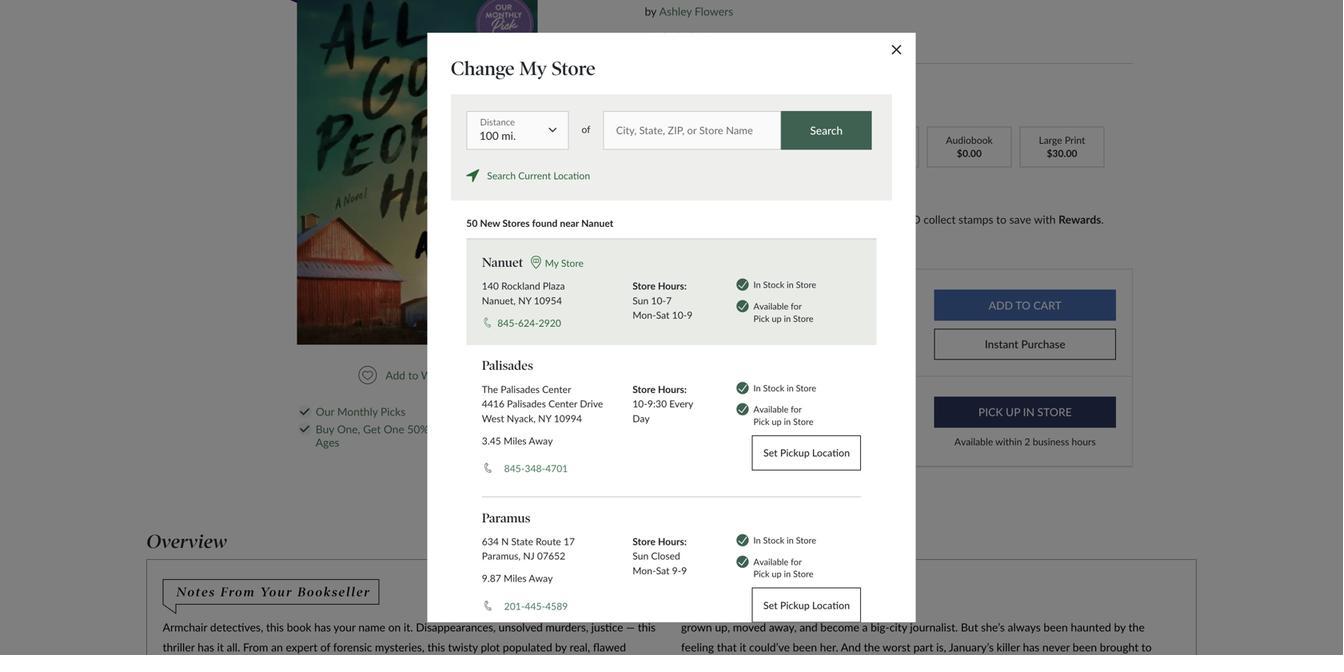 Task type: vqa. For each thing, say whether or not it's contained in the screenshot.
3 LINK
no



Task type: describe. For each thing, give the bounding box(es) containing it.
445-
[[525, 601, 545, 612]]

ebook
[[863, 134, 890, 146]]

rockland
[[501, 280, 540, 292]]

search for search
[[810, 124, 843, 137]]

twisty
[[448, 641, 478, 655]]

real,
[[570, 641, 590, 655]]

for inside choose expedited shipping at checkout for delivery by
[[856, 329, 868, 341]]

9-
[[672, 565, 681, 577]]

shipping inside choose expedited shipping at checkout for delivery by
[[766, 329, 802, 341]]

0 horizontal spatial this
[[266, 621, 284, 634]]

store inside store hours: 10-9:30 every day
[[633, 384, 656, 395]]

in stock in store for palisades
[[754, 383, 816, 394]]

nanuet,
[[482, 295, 516, 307]]

in
[[711, 394, 724, 408]]

pick
[[662, 394, 689, 408]]

available within 2 business hours
[[955, 436, 1096, 448]]

stock for palisades
[[763, 383, 784, 394]]

get
[[363, 423, 381, 436]]

pick for paramus
[[754, 569, 770, 580]]

up for palisades
[[772, 417, 782, 427]]

available image for paramus
[[737, 535, 749, 547]]

to inside and collect stamps to save with rewards . 10 stamps = $5 reward learn more
[[996, 213, 1007, 226]]

0 vertical spatial palisades
[[482, 358, 533, 374]]

picks
[[381, 405, 406, 419]]

add
[[386, 369, 405, 382]]

. inside and collect stamps to save with rewards . 10 stamps = $5 reward learn more
[[1101, 213, 1104, 226]]

delivery
[[870, 329, 904, 341]]

624-
[[518, 317, 539, 329]]

books
[[450, 423, 480, 436]]

notes from your bookseller
[[176, 585, 371, 600]]

1 in stock in store element from the top
[[754, 279, 816, 291]]

purchase
[[1021, 338, 1066, 351]]

0 vertical spatial from
[[221, 585, 256, 600]]

348-
[[525, 463, 545, 474]]

201-
[[504, 601, 525, 612]]

nj
[[523, 551, 535, 562]]

unsolved
[[499, 621, 543, 634]]

10954
[[534, 295, 562, 307]]

phone image
[[481, 318, 493, 328]]

1 horizontal spatial 10-
[[651, 295, 666, 307]]

$0.00
[[957, 147, 982, 159]]

phone image for 845-348-4701
[[482, 463, 494, 473]]

print
[[1065, 134, 1085, 146]]

plot
[[481, 641, 500, 655]]

for inside buy one, get one 50% off books for all ages
[[483, 423, 497, 436]]

expedited
[[721, 329, 763, 341]]

wednesday,
[[699, 342, 751, 354]]

7
[[666, 295, 672, 307]]

add to wishlist
[[386, 369, 460, 382]]

populated
[[503, 641, 552, 655]]

phone image for 201-445-4589
[[482, 601, 494, 611]]

hours: for 9:30
[[658, 384, 687, 395]]

available for sun closed
[[754, 557, 789, 568]]

notes
[[176, 585, 216, 600]]

sun for sun 10-7
[[633, 295, 649, 307]]

07652
[[537, 551, 565, 562]]

ashley
[[659, 4, 692, 18]]

845-348-4701
[[504, 463, 568, 474]]

2
[[1025, 436, 1030, 448]]

buy
[[316, 423, 334, 436]]

634
[[482, 536, 499, 548]]

every
[[669, 398, 693, 410]]

2 horizontal spatial this
[[638, 621, 656, 634]]

paramus,
[[482, 551, 521, 562]]

choose
[[686, 329, 718, 341]]

stock for paramus
[[763, 535, 784, 546]]

$23.99
[[676, 147, 706, 159]]

closed
[[651, 551, 680, 562]]

within
[[996, 436, 1022, 448]]

up
[[692, 394, 708, 408]]

0 vertical spatial center
[[542, 384, 571, 395]]

available for sun 10-7
[[754, 301, 789, 312]]

our monthly picks link
[[316, 405, 406, 419]]

ages
[[316, 436, 339, 449]]

mi.
[[502, 129, 516, 142]]

hardcover $23.99
[[669, 134, 713, 159]]

hardcover
[[669, 134, 713, 146]]

instant
[[985, 338, 1019, 351]]

0 horizontal spatial has
[[198, 641, 214, 655]]

1 up from the top
[[772, 313, 782, 324]]

$12.99
[[861, 147, 892, 159]]

it
[[217, 641, 224, 655]]

detectives,
[[210, 621, 263, 634]]

state
[[511, 536, 533, 548]]

found
[[532, 218, 558, 229]]

3.45 miles away
[[482, 435, 553, 447]]

nyack,
[[507, 413, 536, 424]]

available for pick up in store for paramus
[[754, 557, 814, 580]]

available for pick up in store for palisades
[[754, 404, 814, 427]]

near
[[560, 218, 579, 229]]

1 available image from the top
[[737, 279, 749, 291]]

my store
[[545, 257, 584, 269]]

overview
[[146, 531, 227, 554]]

ship
[[662, 287, 689, 301]]

mysteries,
[[375, 641, 425, 655]]

write
[[777, 31, 805, 45]]

1 in from the top
[[754, 280, 761, 290]]

audiobook $0.00
[[946, 134, 993, 159]]

and collect stamps to save with rewards . 10 stamps = $5 reward learn more
[[645, 213, 1104, 243]]

the
[[482, 384, 498, 395]]

201-445-4589
[[504, 601, 568, 612]]

available image for 10-9:30 every day
[[737, 404, 749, 428]]

mon- inside store hours: sun 10-7 mon-sat 10-9
[[633, 310, 656, 321]]

in stock in store element for paramus
[[754, 535, 816, 547]]

$5
[[708, 230, 721, 243]]

murders,
[[546, 621, 589, 634]]

up for paramus
[[772, 569, 782, 580]]

17
[[564, 536, 575, 548]]

140
[[482, 280, 499, 292]]

store inside store hours: sun closed mon-sat 9-9
[[633, 536, 656, 548]]

thriller
[[163, 641, 195, 655]]

bopis small image
[[531, 256, 541, 269]]

west
[[482, 413, 504, 424]]

search button
[[781, 111, 872, 150]]

distance 100 mi.
[[479, 117, 516, 142]]

1 vertical spatial center
[[549, 398, 577, 410]]

paramus
[[482, 511, 530, 526]]

search for search current location
[[487, 170, 516, 181]]



Task type: locate. For each thing, give the bounding box(es) containing it.
sun left 7 on the top of the page
[[633, 295, 649, 307]]

of right expert at left
[[320, 641, 330, 655]]

1 vertical spatial in
[[754, 383, 761, 394]]

ny inside the palisades center 4416 palisades center drive west nyack, ny 10994
[[538, 413, 551, 424]]

monthly
[[337, 405, 378, 419]]

1 available for buy online, pick up in store element from the top
[[754, 301, 814, 325]]

at right availability on the right bottom of page
[[751, 435, 761, 449]]

0 vertical spatial in
[[754, 280, 761, 290]]

0 horizontal spatial 10
[[645, 230, 658, 243]]

of up 'location'
[[582, 124, 590, 135]]

search current location
[[487, 170, 590, 181]]

.
[[1101, 213, 1104, 226], [743, 415, 746, 428]]

1 vertical spatial phone image
[[482, 601, 494, 611]]

1 vertical spatial 9
[[681, 565, 687, 577]]

current
[[518, 170, 551, 181]]

to right "add"
[[408, 369, 418, 382]]

0 vertical spatial at
[[804, 329, 813, 341]]

1 horizontal spatial has
[[314, 621, 331, 634]]

0 vertical spatial phone image
[[482, 463, 494, 473]]

10 inside and collect stamps to save with rewards . 10 stamps = $5 reward learn more
[[645, 230, 658, 243]]

10- up day
[[633, 398, 648, 410]]

by left ashley at the top
[[645, 4, 656, 18]]

9:30
[[648, 398, 667, 410]]

634 n state route 17 paramus, nj 07652
[[482, 536, 575, 562]]

available for buy online, pick up in store element for paramus
[[754, 556, 814, 581]]

hours: up 7 on the top of the page
[[658, 280, 687, 292]]

0 vertical spatial hours:
[[658, 280, 687, 292]]

in stock in store element
[[754, 279, 816, 291], [754, 382, 816, 395], [754, 535, 816, 547]]

business hours
[[1033, 436, 1096, 448]]

0 vertical spatial 9
[[687, 310, 693, 321]]

1 vertical spatial available for pick up in store
[[754, 404, 814, 427]]

2 vertical spatial up
[[772, 569, 782, 580]]

1 mon- from the top
[[633, 310, 656, 321]]

1 vertical spatial has
[[198, 641, 214, 655]]

0 vertical spatial ny
[[518, 295, 531, 307]]

0 vertical spatial available for pick up in store
[[754, 301, 814, 324]]

1 horizontal spatial to
[[996, 213, 1007, 226]]

palisades
[[482, 358, 533, 374], [501, 384, 540, 395], [507, 398, 546, 410]]

1 sat from the top
[[656, 310, 670, 321]]

available image for sun 10-7
[[737, 301, 749, 325]]

day
[[633, 413, 650, 424]]

hours: inside store hours: sun 10-7 mon-sat 10-9
[[658, 280, 687, 292]]

2 vertical spatial available for buy online, pick up in store element
[[754, 556, 814, 581]]

by
[[645, 4, 656, 18], [686, 342, 696, 354], [555, 641, 567, 655]]

0 vertical spatial in stock in store
[[754, 280, 816, 290]]

hours: inside store hours: 10-9:30 every day
[[658, 384, 687, 395]]

sun left closed
[[633, 551, 649, 562]]

store hours: sun 10-7 mon-sat 10-9
[[633, 280, 693, 321]]

the palisades center 4416 palisades center drive west nyack, ny 10994
[[482, 384, 603, 424]]

845- for 348-
[[504, 463, 525, 474]]

all good people here: a novel image
[[297, 0, 538, 345]]

4701
[[545, 463, 568, 474]]

2 hours: from the top
[[658, 384, 687, 395]]

1 vertical spatial to
[[408, 369, 418, 382]]

from
[[221, 585, 256, 600], [243, 641, 268, 655]]

0 horizontal spatial search
[[487, 170, 516, 181]]

1 phone image from the top
[[482, 463, 494, 473]]

2 vertical spatial in
[[754, 535, 761, 546]]

sat inside store hours: sun closed mon-sat 9-9
[[656, 565, 670, 577]]

50%
[[407, 423, 429, 436]]

sat
[[656, 310, 670, 321], [656, 565, 670, 577]]

mon- down closed
[[633, 565, 656, 577]]

plaza
[[543, 280, 565, 292]]

2 horizontal spatial by
[[686, 342, 696, 354]]

it.
[[404, 621, 413, 634]]

this right the —
[[638, 621, 656, 634]]

0 vertical spatial sun
[[633, 295, 649, 307]]

sun inside store hours: sun 10-7 mon-sat 10-9
[[633, 295, 649, 307]]

at left checkout
[[804, 329, 813, 341]]

0 vertical spatial nanuet
[[581, 218, 613, 229]]

0 horizontal spatial stamps
[[661, 230, 695, 243]]

2 available for pick up in store from the top
[[754, 404, 814, 427]]

0 vertical spatial shipping
[[749, 307, 791, 321]]

0 vertical spatial by
[[645, 4, 656, 18]]

ny down rockland at the top left of page
[[518, 295, 531, 307]]

stamps
[[959, 213, 993, 226], [661, 230, 695, 243]]

at inside choose expedited shipping at checkout for delivery by
[[804, 329, 813, 341]]

. down "store"
[[743, 415, 746, 428]]

search inside button
[[810, 124, 843, 137]]

excerpt image
[[501, 309, 538, 345]]

1 pick from the top
[[754, 313, 770, 324]]

available image right 9-
[[737, 556, 749, 581]]

from up the detectives,
[[221, 585, 256, 600]]

0 vertical spatial stamps
[[959, 213, 993, 226]]

my
[[519, 57, 547, 81], [545, 257, 559, 269]]

1 vertical spatial by
[[686, 342, 696, 354]]

. inside the 'pick up in store nanuet . check availability at nearby stores'
[[743, 415, 746, 428]]

available image for sun closed
[[737, 556, 749, 581]]

1 vertical spatial 10-
[[672, 310, 687, 321]]

845- for 624-
[[498, 317, 518, 329]]

2 vertical spatial in stock in store element
[[754, 535, 816, 547]]

search left ebook
[[810, 124, 843, 137]]

at inside the 'pick up in store nanuet . check availability at nearby stores'
[[751, 435, 761, 449]]

nanuet up 140
[[482, 255, 523, 271]]

mon- inside store hours: sun closed mon-sat 9-9
[[633, 565, 656, 577]]

available image
[[737, 279, 749, 291], [737, 301, 749, 325], [737, 404, 749, 428], [737, 556, 749, 581]]

10- inside store hours: 10-9:30 every day
[[633, 398, 648, 410]]

free
[[724, 307, 746, 321]]

nearby stores
[[764, 435, 833, 449]]

off
[[432, 423, 448, 436]]

1 horizontal spatial search
[[810, 124, 843, 137]]

2 available image from the top
[[737, 535, 749, 547]]

=
[[698, 230, 705, 243]]

flowers
[[695, 4, 733, 18]]

0 horizontal spatial to
[[408, 369, 418, 382]]

learn more link
[[763, 228, 819, 246]]

nanuet right "near"
[[581, 218, 613, 229]]

3 in from the top
[[754, 535, 761, 546]]

by inside armchair detectives, this book has your name on it. disappearances, unsolved murders, justice — this thriller has it all. from an expert of forensic mysteries, this twisty plot populated by real, flawe
[[555, 641, 567, 655]]

pick up in store nanuet . check availability at nearby stores
[[662, 394, 833, 449]]

sat left 9-
[[656, 565, 670, 577]]

None submit
[[934, 290, 1116, 321], [934, 397, 1116, 428], [752, 436, 861, 471], [752, 588, 861, 623], [934, 290, 1116, 321], [934, 397, 1116, 428], [752, 436, 861, 471], [752, 588, 861, 623]]

0 vertical spatial 845-
[[498, 317, 518, 329]]

0 vertical spatial of
[[582, 124, 590, 135]]

1 vertical spatial sat
[[656, 565, 670, 577]]

of inside armchair detectives, this book has your name on it. disappearances, unsolved murders, justice — this thriller has it all. from an expert of forensic mysteries, this twisty plot populated by real, flawe
[[320, 641, 330, 655]]

sun for sun closed
[[633, 551, 649, 562]]

ny left 10994
[[538, 413, 551, 424]]

nanuet
[[581, 218, 613, 229], [482, 255, 523, 271], [706, 415, 743, 428]]

hours: inside store hours: sun closed mon-sat 9-9
[[658, 536, 687, 548]]

store hours: 10-9:30 every day
[[633, 384, 693, 424]]

10
[[645, 230, 658, 243], [788, 342, 800, 354]]

0 vertical spatial search
[[810, 124, 843, 137]]

from inside armchair detectives, this book has your name on it. disappearances, unsolved murders, justice — this thriller has it all. from an expert of forensic mysteries, this twisty plot populated by real, flawe
[[243, 641, 268, 655]]

location
[[554, 170, 590, 181]]

book
[[287, 621, 311, 634]]

1 vertical spatial palisades
[[501, 384, 540, 395]]

2 in stock in store element from the top
[[754, 382, 816, 395]]

1 vertical spatial up
[[772, 417, 782, 427]]

1 available for pick up in store from the top
[[754, 301, 814, 324]]

0 vertical spatial .
[[1101, 213, 1104, 226]]

in stock in store element for palisades
[[754, 382, 816, 395]]

this
[[266, 621, 284, 634], [638, 621, 656, 634], [427, 641, 445, 655]]

stock
[[763, 280, 784, 290], [763, 383, 784, 394], [763, 535, 784, 546]]

available image for palisades
[[737, 382, 749, 395]]

$18.00
[[645, 91, 719, 118]]

0 vertical spatial pick
[[754, 313, 770, 324]]

0 vertical spatial has
[[314, 621, 331, 634]]

distance
[[480, 117, 515, 127]]

one
[[384, 423, 404, 436]]

hours: for closed
[[658, 536, 687, 548]]

2 mon- from the top
[[633, 565, 656, 577]]

available image up check availability at nearby stores link
[[737, 404, 749, 428]]

3 in stock in store element from the top
[[754, 535, 816, 547]]

my right change
[[519, 57, 547, 81]]

1 vertical spatial pick
[[754, 417, 770, 427]]

nanuet for pick
[[706, 415, 743, 428]]

0 vertical spatial available for buy online, pick up in store element
[[754, 301, 814, 325]]

drive
[[580, 398, 603, 410]]

hours:
[[658, 280, 687, 292], [658, 384, 687, 395], [658, 536, 687, 548]]

available for 10-9:30 every day
[[754, 404, 789, 415]]

hours: up closed
[[658, 536, 687, 548]]

1 stock from the top
[[763, 280, 784, 290]]

10 right january
[[788, 342, 800, 354]]

4 available image from the top
[[737, 556, 749, 581]]

hours: up every
[[658, 384, 687, 395]]

in for paramus
[[754, 535, 761, 546]]

in stock in store
[[754, 280, 816, 290], [754, 383, 816, 394], [754, 535, 816, 546]]

0 vertical spatial up
[[772, 313, 782, 324]]

stamps right collect
[[959, 213, 993, 226]]

9 inside store hours: sun closed mon-sat 9-9
[[681, 565, 687, 577]]

by inside choose expedited shipping at checkout for delivery by
[[686, 342, 696, 354]]

1 vertical spatial .
[[743, 415, 746, 428]]

stamps left =
[[661, 230, 695, 243]]

2 in stock in store from the top
[[754, 383, 816, 394]]

collect
[[924, 213, 956, 226]]

change my store dialog
[[427, 33, 916, 656]]

qualifies
[[662, 307, 705, 321]]

1 vertical spatial stamps
[[661, 230, 695, 243]]

1 available image from the top
[[737, 382, 749, 395]]

2 vertical spatial 10-
[[633, 398, 648, 410]]

has left it
[[198, 641, 214, 655]]

1 horizontal spatial at
[[804, 329, 813, 341]]

1 sun from the top
[[633, 295, 649, 307]]

0 vertical spatial mon-
[[633, 310, 656, 321]]

up
[[772, 313, 782, 324], [772, 417, 782, 427], [772, 569, 782, 580]]

2 sat from the top
[[656, 565, 670, 577]]

City, State, ZIP, or Store Name text field
[[603, 111, 781, 150]]

2 vertical spatial by
[[555, 641, 567, 655]]

check image
[[300, 408, 310, 416]]

1 vertical spatial mon-
[[633, 565, 656, 577]]

1 vertical spatial from
[[243, 641, 268, 655]]

1 vertical spatial 845-
[[504, 463, 525, 474]]

100
[[479, 129, 499, 142]]

phone image
[[482, 463, 494, 473], [482, 601, 494, 611]]

1 vertical spatial hours:
[[658, 384, 687, 395]]

choose expedited shipping at checkout for delivery by
[[686, 329, 904, 354]]

1 horizontal spatial this
[[427, 641, 445, 655]]

one,
[[337, 423, 360, 436]]

store
[[727, 394, 766, 408]]

1 vertical spatial of
[[320, 641, 330, 655]]

phone image left 201-
[[482, 601, 494, 611]]

0 vertical spatial sat
[[656, 310, 670, 321]]

2 vertical spatial in stock in store
[[754, 535, 816, 546]]

nanuet inside the 'pick up in store nanuet . check availability at nearby stores'
[[706, 415, 743, 428]]

ny inside 140 rockland plaza nanuet, ny 10954
[[518, 295, 531, 307]]

my right bopis small image
[[545, 257, 559, 269]]

1 vertical spatial available image
[[737, 535, 749, 547]]

forensic
[[333, 641, 372, 655]]

0 horizontal spatial nanuet
[[482, 255, 523, 271]]

for inside ship this item qualifies for free shipping
[[708, 307, 722, 321]]

check image
[[300, 426, 310, 433]]

1 vertical spatial shipping
[[766, 329, 802, 341]]

add to wishlist link
[[358, 366, 467, 385]]

all.
[[227, 641, 240, 655]]

of inside change my store dialog
[[582, 124, 590, 135]]

2 sun from the top
[[633, 551, 649, 562]]

2 phone image from the top
[[482, 601, 494, 611]]

buy one, get one 50% off books for all ages
[[316, 423, 512, 449]]

0 vertical spatial 10-
[[651, 295, 666, 307]]

0 horizontal spatial of
[[320, 641, 330, 655]]

2 available for buy online, pick up in store element from the top
[[754, 404, 814, 428]]

0 vertical spatial stock
[[763, 280, 784, 290]]

mon- left qualifies
[[633, 310, 656, 321]]

1 vertical spatial 10
[[788, 342, 800, 354]]

in for palisades
[[754, 383, 761, 394]]

in
[[754, 280, 761, 290], [754, 383, 761, 394], [754, 535, 761, 546]]

available image up free
[[737, 279, 749, 291]]

1 vertical spatial ny
[[538, 413, 551, 424]]

0 horizontal spatial at
[[751, 435, 761, 449]]

disappearances,
[[416, 621, 496, 634]]

0 horizontal spatial ny
[[518, 295, 531, 307]]

on
[[388, 621, 401, 634]]

1 horizontal spatial ny
[[538, 413, 551, 424]]

all
[[499, 423, 512, 436]]

sat inside store hours: sun 10-7 mon-sat 10-9
[[656, 310, 670, 321]]

store inside store hours: sun 10-7 mon-sat 10-9
[[633, 280, 656, 292]]

1 horizontal spatial by
[[645, 4, 656, 18]]

3 pick from the top
[[754, 569, 770, 580]]

by left real, at the left bottom
[[555, 641, 567, 655]]

2 available image from the top
[[737, 301, 749, 325]]

sun
[[633, 295, 649, 307], [633, 551, 649, 562]]

search left current
[[487, 170, 516, 181]]

available image up expedited
[[737, 301, 749, 325]]

learn
[[763, 230, 790, 243]]

2 horizontal spatial nanuet
[[706, 415, 743, 428]]

1 vertical spatial nanuet
[[482, 255, 523, 271]]

1 vertical spatial in stock in store
[[754, 383, 816, 394]]

change my store
[[451, 57, 596, 81]]

0 horizontal spatial .
[[743, 415, 746, 428]]

2920
[[539, 317, 561, 329]]

more
[[793, 230, 819, 243]]

. right with
[[1101, 213, 1104, 226]]

1 vertical spatial search
[[487, 170, 516, 181]]

2 pick from the top
[[754, 417, 770, 427]]

1 vertical spatial my
[[545, 257, 559, 269]]

available for buy online, pick up in store element for palisades
[[754, 404, 814, 428]]

by ashley flowers
[[645, 4, 733, 18]]

2 horizontal spatial 10-
[[672, 310, 687, 321]]

0 vertical spatial my
[[519, 57, 547, 81]]

1 hours: from the top
[[658, 280, 687, 292]]

3 hours: from the top
[[658, 536, 687, 548]]

845- down 3.45 miles away
[[504, 463, 525, 474]]

1 vertical spatial sun
[[633, 551, 649, 562]]

3 available image from the top
[[737, 404, 749, 428]]

pick for palisades
[[754, 417, 770, 427]]

845-
[[498, 317, 518, 329], [504, 463, 525, 474]]

10- up qualifies
[[651, 295, 666, 307]]

2 up from the top
[[772, 417, 782, 427]]

3 up from the top
[[772, 569, 782, 580]]

3 stock from the top
[[763, 535, 784, 546]]

stores
[[502, 218, 530, 229]]

available image
[[737, 382, 749, 395], [737, 535, 749, 547]]

name
[[358, 621, 385, 634]]

hours: for 10-
[[658, 280, 687, 292]]

$30.00
[[1047, 147, 1077, 159]]

0 vertical spatial 10
[[645, 230, 658, 243]]

in stock in store for paramus
[[754, 535, 816, 546]]

to left save
[[996, 213, 1007, 226]]

nanuet for 50 new
[[581, 218, 613, 229]]

10- down ship
[[672, 310, 687, 321]]

nanuet up availability on the right bottom of page
[[706, 415, 743, 428]]

sun inside store hours: sun closed mon-sat 9-9
[[633, 551, 649, 562]]

this left twisty
[[427, 641, 445, 655]]

available for buy online, pick up in store element
[[754, 301, 814, 325], [754, 404, 814, 428], [754, 556, 814, 581]]

1 horizontal spatial .
[[1101, 213, 1104, 226]]

by down choose
[[686, 342, 696, 354]]

sat down 7 on the top of the page
[[656, 310, 670, 321]]

audiobook
[[946, 134, 993, 146]]

this up "an" in the left bottom of the page
[[266, 621, 284, 634]]

your
[[334, 621, 356, 634]]

9 inside store hours: sun 10-7 mon-sat 10-9
[[687, 310, 693, 321]]

845- right phone image
[[498, 317, 518, 329]]

10 left =
[[645, 230, 658, 243]]

1 horizontal spatial of
[[582, 124, 590, 135]]

and
[[896, 213, 921, 226]]

2 vertical spatial hours:
[[658, 536, 687, 548]]

2 vertical spatial palisades
[[507, 398, 546, 410]]

1 in stock in store from the top
[[754, 280, 816, 290]]

buy one, get one 50% off books for all ages link
[[316, 423, 527, 449]]

0 vertical spatial available image
[[737, 382, 749, 395]]

from left "an" in the left bottom of the page
[[243, 641, 268, 655]]

armchair detectives, this book has your name on it. disappearances, unsolved murders, justice — this thriller has it all. from an expert of forensic mysteries, this twisty plot populated by real, flawe
[[163, 621, 656, 656]]

1 vertical spatial in stock in store element
[[754, 382, 816, 395]]

3 available for buy online, pick up in store element from the top
[[754, 556, 814, 581]]

2 stock from the top
[[763, 383, 784, 394]]

1 horizontal spatial nanuet
[[581, 218, 613, 229]]

rewards
[[1059, 213, 1101, 226]]

2 vertical spatial stock
[[763, 535, 784, 546]]

available
[[754, 301, 789, 312], [754, 404, 789, 415], [955, 436, 993, 448], [754, 557, 789, 568]]

0 horizontal spatial by
[[555, 641, 567, 655]]

3 in stock in store from the top
[[754, 535, 816, 546]]

has left your
[[314, 621, 331, 634]]

n
[[501, 536, 509, 548]]

1 horizontal spatial 10
[[788, 342, 800, 354]]

2 in from the top
[[754, 383, 761, 394]]

3 available for pick up in store from the top
[[754, 557, 814, 580]]

1 horizontal spatial stamps
[[959, 213, 993, 226]]

instant purchase button
[[934, 329, 1116, 360]]

phone image down 3.45 miles away
[[482, 463, 494, 473]]

shipping inside ship this item qualifies for free shipping
[[749, 307, 791, 321]]

1 vertical spatial available for buy online, pick up in store element
[[754, 404, 814, 428]]



